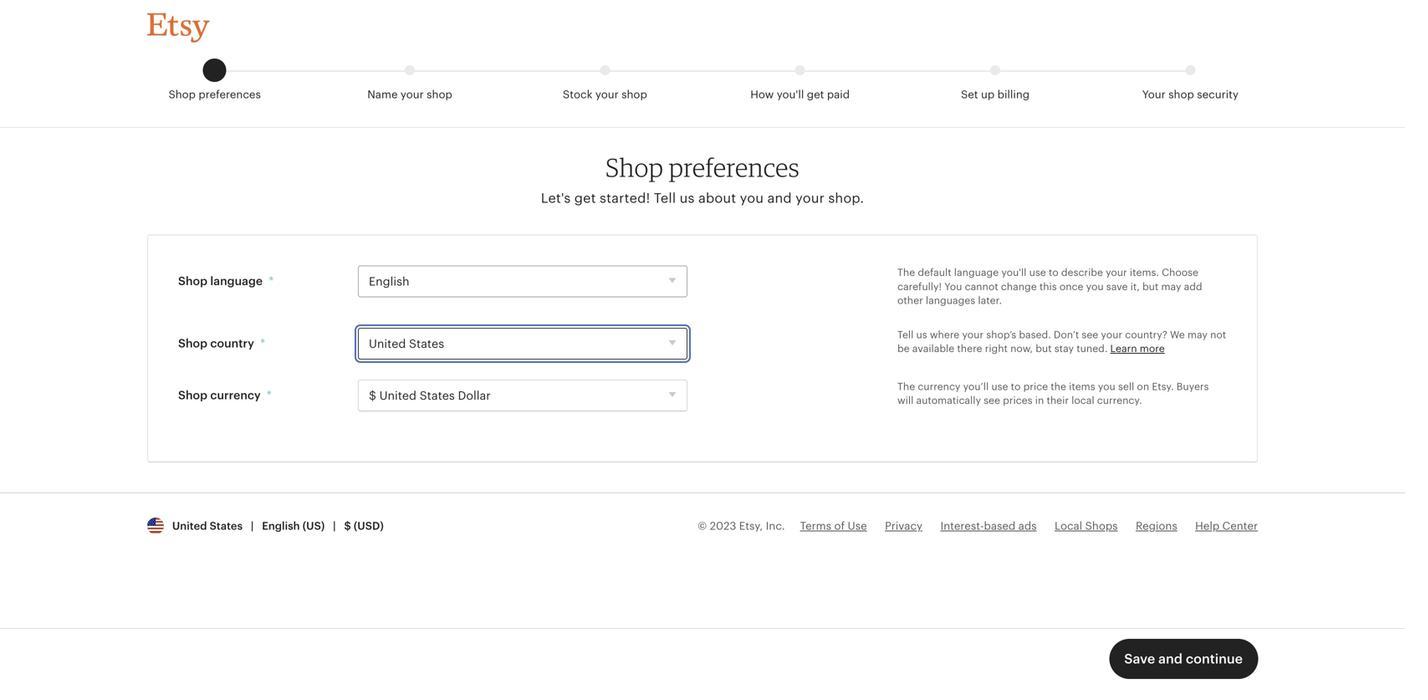 Task type: describe. For each thing, give the bounding box(es) containing it.
save and continue button
[[1110, 639, 1259, 679]]

shop for shop country *
[[178, 337, 208, 350]]

paid
[[827, 88, 850, 101]]

2 | from the left
[[333, 520, 336, 533]]

your shop security
[[1143, 88, 1239, 101]]

country
[[210, 337, 254, 350]]

your up there
[[963, 329, 984, 340]]

shop language *
[[178, 275, 274, 288]]

be
[[898, 343, 910, 355]]

* for shop country *
[[260, 337, 265, 350]]

see inside the tell us where your shop's based. don't see your country? we may not be available there right now, but stay tuned.
[[1082, 329, 1099, 340]]

privacy link
[[885, 520, 923, 533]]

3 shop from the left
[[1169, 88, 1195, 101]]

carefully!
[[898, 281, 942, 292]]

will
[[898, 395, 914, 406]]

your inside name your shop link
[[401, 88, 424, 101]]

* for shop language *
[[269, 275, 274, 288]]

us inside the shop preferences let's get started! tell us about you and your shop.
[[680, 191, 695, 206]]

language inside "the default language you'll use to describe your items. choose carefully! you cannot change this once you save it, but may add other languages later."
[[955, 267, 999, 278]]

get inside the shop preferences let's get started! tell us about you and your shop.
[[575, 191, 596, 206]]

shop preferences let's get started! tell us about you and your shop.
[[541, 152, 865, 206]]

there
[[958, 343, 983, 355]]

of
[[835, 520, 845, 533]]

may inside "the default language you'll use to describe your items. choose carefully! you cannot change this once you save it, but may add other languages later."
[[1162, 281, 1182, 292]]

united
[[172, 520, 207, 533]]

shop country *
[[178, 337, 265, 350]]

name your shop link
[[312, 65, 508, 102]]

started!
[[600, 191, 651, 206]]

preferences for shop preferences let's get started! tell us about you and your shop.
[[669, 152, 800, 183]]

local shops link
[[1055, 520, 1118, 533]]

currency for shop
[[210, 389, 261, 402]]

help center
[[1196, 520, 1259, 533]]

(us)
[[303, 520, 325, 533]]

security
[[1198, 88, 1239, 101]]

shop preferences link
[[117, 59, 312, 102]]

you'll
[[964, 381, 989, 392]]

0 horizontal spatial language
[[210, 275, 263, 288]]

it,
[[1131, 281, 1140, 292]]

shop's
[[987, 329, 1017, 340]]

stock your shop
[[563, 88, 647, 101]]

how you'll get paid
[[751, 88, 850, 101]]

help center link
[[1196, 520, 1259, 533]]

available
[[913, 343, 955, 355]]

stock
[[563, 88, 593, 101]]

the for shop currency *
[[898, 381, 916, 392]]

interest-based ads
[[941, 520, 1037, 533]]

prices
[[1003, 395, 1033, 406]]

tell inside the shop preferences let's get started! tell us about you and your shop.
[[654, 191, 676, 206]]

based
[[984, 520, 1016, 533]]

set
[[961, 88, 979, 101]]

your inside stock your shop link
[[596, 88, 619, 101]]

the
[[1051, 381, 1067, 392]]

you inside "the default language you'll use to describe your items. choose carefully! you cannot change this once you save it, but may add other languages later."
[[1087, 281, 1104, 292]]

default
[[918, 267, 952, 278]]

once
[[1060, 281, 1084, 292]]

and inside the shop preferences let's get started! tell us about you and your shop.
[[768, 191, 792, 206]]

shop for shop preferences let's get started! tell us about you and your shop.
[[606, 152, 664, 183]]

name
[[368, 88, 398, 101]]

sell
[[1119, 381, 1135, 392]]

don't
[[1054, 329, 1080, 340]]

up
[[982, 88, 995, 101]]

learn more
[[1111, 343, 1165, 355]]

inc.
[[766, 520, 785, 533]]

choose
[[1162, 267, 1199, 278]]

use inside the currency you'll use to price the items you sell on etsy. buyers will automatically see prices in their local currency.
[[992, 381, 1009, 392]]

you'll inside 'how you'll get paid' link
[[777, 88, 804, 101]]

continue
[[1186, 652, 1243, 667]]

etsy.
[[1153, 381, 1175, 392]]

use inside "the default language you'll use to describe your items. choose carefully! you cannot change this once you save it, but may add other languages later."
[[1030, 267, 1047, 278]]

more
[[1140, 343, 1165, 355]]

privacy
[[885, 520, 923, 533]]

tell inside the tell us where your shop's based. don't see your country? we may not be available there right now, but stay tuned.
[[898, 329, 914, 340]]

price
[[1024, 381, 1049, 392]]

not
[[1211, 329, 1227, 340]]

their
[[1047, 395, 1069, 406]]

how you'll get paid link
[[703, 65, 898, 102]]

etsy,
[[740, 520, 763, 533]]

(usd)
[[354, 520, 384, 533]]

currency for the
[[918, 381, 961, 392]]

regions
[[1136, 520, 1178, 533]]

add
[[1185, 281, 1203, 292]]

the default language you'll use to describe your items. choose carefully! you cannot change this once you save it, but may add other languages later.
[[898, 267, 1203, 306]]

other
[[898, 295, 924, 306]]

learn
[[1111, 343, 1138, 355]]

save and continue
[[1125, 652, 1243, 667]]

you
[[945, 281, 963, 292]]

see inside the currency you'll use to price the items you sell on etsy. buyers will automatically see prices in their local currency.
[[984, 395, 1001, 406]]

stay
[[1055, 343, 1074, 355]]

based.
[[1019, 329, 1052, 340]]

right
[[985, 343, 1008, 355]]

but inside the tell us where your shop's based. don't see your country? we may not be available there right now, but stay tuned.
[[1036, 343, 1052, 355]]

2023
[[710, 520, 737, 533]]

united states   |   english (us)   |   $ (usd)
[[167, 520, 384, 533]]

currency.
[[1098, 395, 1143, 406]]



Task type: locate. For each thing, give the bounding box(es) containing it.
preferences
[[199, 88, 261, 101], [669, 152, 800, 183]]

shop for shop language *
[[178, 275, 208, 288]]

to inside "the default language you'll use to describe your items. choose carefully! you cannot change this once you save it, but may add other languages later."
[[1049, 267, 1059, 278]]

use up the prices in the right bottom of the page
[[992, 381, 1009, 392]]

items.
[[1130, 267, 1160, 278]]

us inside the tell us where your shop's based. don't see your country? we may not be available there right now, but stay tuned.
[[917, 329, 928, 340]]

but inside "the default language you'll use to describe your items. choose carefully! you cannot change this once you save it, but may add other languages later."
[[1143, 281, 1159, 292]]

may right we
[[1188, 329, 1208, 340]]

tell
[[654, 191, 676, 206], [898, 329, 914, 340]]

* for shop currency *
[[267, 389, 272, 402]]

shop right your
[[1169, 88, 1195, 101]]

1 vertical spatial get
[[575, 191, 596, 206]]

you'll
[[777, 88, 804, 101], [1002, 267, 1027, 278]]

1 horizontal spatial language
[[955, 267, 999, 278]]

your inside "the default language you'll use to describe your items. choose carefully! you cannot change this once you save it, but may add other languages later."
[[1106, 267, 1128, 278]]

tell us where your shop's based. don't see your country? we may not be available there right now, but stay tuned.
[[898, 329, 1227, 355]]

and inside button
[[1159, 652, 1183, 667]]

you up the currency.
[[1099, 381, 1116, 392]]

*
[[269, 275, 274, 288], [260, 337, 265, 350], [267, 389, 272, 402]]

to up 'this'
[[1049, 267, 1059, 278]]

your up learn
[[1102, 329, 1123, 340]]

us
[[680, 191, 695, 206], [917, 329, 928, 340]]

but
[[1143, 281, 1159, 292], [1036, 343, 1052, 355]]

use
[[848, 520, 867, 533]]

1 vertical spatial use
[[992, 381, 1009, 392]]

your
[[1143, 88, 1166, 101]]

may down choose
[[1162, 281, 1182, 292]]

1 horizontal spatial us
[[917, 329, 928, 340]]

shop for stock your shop
[[622, 88, 647, 101]]

and right about
[[768, 191, 792, 206]]

0 horizontal spatial you'll
[[777, 88, 804, 101]]

in
[[1036, 395, 1045, 406]]

terms of use link
[[800, 520, 867, 533]]

language up cannot
[[955, 267, 999, 278]]

buyers
[[1177, 381, 1209, 392]]

shop for shop preferences
[[169, 88, 196, 101]]

on
[[1138, 381, 1150, 392]]

| left '$'
[[333, 520, 336, 533]]

currency down country
[[210, 389, 261, 402]]

see up tuned.
[[1082, 329, 1099, 340]]

1 vertical spatial you
[[1087, 281, 1104, 292]]

preferences for shop preferences
[[199, 88, 261, 101]]

shop for name your shop
[[427, 88, 453, 101]]

learn more link
[[1111, 343, 1165, 355]]

0 vertical spatial to
[[1049, 267, 1059, 278]]

you'll inside "the default language you'll use to describe your items. choose carefully! you cannot change this once you save it, but may add other languages later."
[[1002, 267, 1027, 278]]

1 vertical spatial may
[[1188, 329, 1208, 340]]

1 vertical spatial you'll
[[1002, 267, 1027, 278]]

us left about
[[680, 191, 695, 206]]

you for preferences
[[740, 191, 764, 206]]

0 vertical spatial us
[[680, 191, 695, 206]]

0 horizontal spatial shop
[[427, 88, 453, 101]]

0 horizontal spatial us
[[680, 191, 695, 206]]

shop for shop currency *
[[178, 389, 208, 402]]

0 vertical spatial preferences
[[199, 88, 261, 101]]

country?
[[1126, 329, 1168, 340]]

1 vertical spatial *
[[260, 337, 265, 350]]

see down you'll
[[984, 395, 1001, 406]]

0 horizontal spatial but
[[1036, 343, 1052, 355]]

terms
[[800, 520, 832, 533]]

language up country
[[210, 275, 263, 288]]

to inside the currency you'll use to price the items you sell on etsy. buyers will automatically see prices in their local currency.
[[1011, 381, 1021, 392]]

your shop security link
[[1093, 65, 1289, 102]]

1 vertical spatial to
[[1011, 381, 1021, 392]]

1 vertical spatial and
[[1159, 652, 1183, 667]]

interest-
[[941, 520, 984, 533]]

1 vertical spatial but
[[1036, 343, 1052, 355]]

help
[[1196, 520, 1220, 533]]

currency up the automatically
[[918, 381, 961, 392]]

to
[[1049, 267, 1059, 278], [1011, 381, 1021, 392]]

1 vertical spatial preferences
[[669, 152, 800, 183]]

you right about
[[740, 191, 764, 206]]

© 2023 etsy, inc.
[[698, 520, 785, 533]]

describe
[[1062, 267, 1104, 278]]

interest-based ads link
[[941, 520, 1037, 533]]

use
[[1030, 267, 1047, 278], [992, 381, 1009, 392]]

your right name
[[401, 88, 424, 101]]

1 | from the left
[[251, 520, 254, 533]]

1 horizontal spatial tell
[[898, 329, 914, 340]]

2 shop from the left
[[622, 88, 647, 101]]

you'll right "how"
[[777, 88, 804, 101]]

language
[[955, 267, 999, 278], [210, 275, 263, 288]]

0 vertical spatial and
[[768, 191, 792, 206]]

0 horizontal spatial and
[[768, 191, 792, 206]]

see
[[1082, 329, 1099, 340], [984, 395, 1001, 406]]

you for currency
[[1099, 381, 1116, 392]]

the inside "the default language you'll use to describe your items. choose carefully! you cannot change this once you save it, but may add other languages later."
[[898, 267, 916, 278]]

items
[[1069, 381, 1096, 392]]

terms of use
[[800, 520, 867, 533]]

1 vertical spatial see
[[984, 395, 1001, 406]]

$
[[344, 520, 351, 533]]

where
[[930, 329, 960, 340]]

0 vertical spatial see
[[1082, 329, 1099, 340]]

you inside the shop preferences let's get started! tell us about you and your shop.
[[740, 191, 764, 206]]

2 horizontal spatial shop
[[1169, 88, 1195, 101]]

1 horizontal spatial use
[[1030, 267, 1047, 278]]

center
[[1223, 520, 1259, 533]]

the
[[898, 267, 916, 278], [898, 381, 916, 392]]

shop preferences
[[169, 88, 261, 101]]

1 horizontal spatial shop
[[622, 88, 647, 101]]

save
[[1125, 652, 1156, 667]]

1 horizontal spatial get
[[807, 88, 825, 101]]

0 horizontal spatial see
[[984, 395, 1001, 406]]

later.
[[978, 295, 1002, 306]]

shops
[[1086, 520, 1118, 533]]

0 vertical spatial get
[[807, 88, 825, 101]]

about
[[699, 191, 737, 206]]

set up billing
[[961, 88, 1030, 101]]

we
[[1171, 329, 1185, 340]]

local shops
[[1055, 520, 1118, 533]]

0 horizontal spatial tell
[[654, 191, 676, 206]]

your left shop.
[[796, 191, 825, 206]]

let's
[[541, 191, 571, 206]]

shop right name
[[427, 88, 453, 101]]

local
[[1055, 520, 1083, 533]]

get
[[807, 88, 825, 101], [575, 191, 596, 206]]

1 horizontal spatial currency
[[918, 381, 961, 392]]

the currency you'll use to price the items you sell on etsy. buyers will automatically see prices in their local currency.
[[898, 381, 1209, 406]]

1 horizontal spatial may
[[1188, 329, 1208, 340]]

1 horizontal spatial but
[[1143, 281, 1159, 292]]

tell up be
[[898, 329, 914, 340]]

0 vertical spatial but
[[1143, 281, 1159, 292]]

the for shop language *
[[898, 267, 916, 278]]

use up 'this'
[[1030, 267, 1047, 278]]

0 vertical spatial may
[[1162, 281, 1182, 292]]

0 horizontal spatial get
[[575, 191, 596, 206]]

you'll up change
[[1002, 267, 1027, 278]]

2 the from the top
[[898, 381, 916, 392]]

may inside the tell us where your shop's based. don't see your country? we may not be available there right now, but stay tuned.
[[1188, 329, 1208, 340]]

1 vertical spatial tell
[[898, 329, 914, 340]]

get right let's
[[575, 191, 596, 206]]

1 horizontal spatial see
[[1082, 329, 1099, 340]]

your inside the shop preferences let's get started! tell us about you and your shop.
[[796, 191, 825, 206]]

name your shop
[[368, 88, 453, 101]]

save
[[1107, 281, 1128, 292]]

1 horizontal spatial preferences
[[669, 152, 800, 183]]

0 vertical spatial tell
[[654, 191, 676, 206]]

preferences inside the shop preferences let's get started! tell us about you and your shop.
[[669, 152, 800, 183]]

but down items.
[[1143, 281, 1159, 292]]

currency inside the currency you'll use to price the items you sell on etsy. buyers will automatically see prices in their local currency.
[[918, 381, 961, 392]]

shop preferences main content
[[0, 54, 1406, 690]]

but down "based."
[[1036, 343, 1052, 355]]

automatically
[[917, 395, 982, 406]]

1 shop from the left
[[427, 88, 453, 101]]

change
[[1001, 281, 1037, 292]]

you inside the currency you'll use to price the items you sell on etsy. buyers will automatically see prices in their local currency.
[[1099, 381, 1116, 392]]

and right save
[[1159, 652, 1183, 667]]

shop right stock
[[622, 88, 647, 101]]

the up carefully!
[[898, 267, 916, 278]]

tell right started!
[[654, 191, 676, 206]]

your up save
[[1106, 267, 1128, 278]]

and
[[768, 191, 792, 206], [1159, 652, 1183, 667]]

0 vertical spatial you
[[740, 191, 764, 206]]

english
[[262, 520, 300, 533]]

0 vertical spatial you'll
[[777, 88, 804, 101]]

1 horizontal spatial to
[[1049, 267, 1059, 278]]

regions button
[[1136, 519, 1178, 534]]

0 horizontal spatial to
[[1011, 381, 1021, 392]]

your right stock
[[596, 88, 619, 101]]

now,
[[1011, 343, 1033, 355]]

1 horizontal spatial and
[[1159, 652, 1183, 667]]

1 vertical spatial the
[[898, 381, 916, 392]]

0 vertical spatial *
[[269, 275, 274, 288]]

the up will
[[898, 381, 916, 392]]

languages
[[926, 295, 976, 306]]

2 vertical spatial you
[[1099, 381, 1116, 392]]

0 horizontal spatial may
[[1162, 281, 1182, 292]]

0 vertical spatial use
[[1030, 267, 1047, 278]]

the inside the currency you'll use to price the items you sell on etsy. buyers will automatically see prices in their local currency.
[[898, 381, 916, 392]]

©
[[698, 520, 707, 533]]

shop currency *
[[178, 389, 272, 402]]

2 vertical spatial *
[[267, 389, 272, 402]]

us image
[[147, 518, 164, 535]]

tuned.
[[1077, 343, 1108, 355]]

billing
[[998, 88, 1030, 101]]

how
[[751, 88, 774, 101]]

this
[[1040, 281, 1057, 292]]

0 horizontal spatial currency
[[210, 389, 261, 402]]

get left paid
[[807, 88, 825, 101]]

shop.
[[829, 191, 865, 206]]

to up the prices in the right bottom of the page
[[1011, 381, 1021, 392]]

0 horizontal spatial use
[[992, 381, 1009, 392]]

| right states
[[251, 520, 254, 533]]

0 horizontal spatial |
[[251, 520, 254, 533]]

1 the from the top
[[898, 267, 916, 278]]

states
[[210, 520, 243, 533]]

1 horizontal spatial you'll
[[1002, 267, 1027, 278]]

1 horizontal spatial |
[[333, 520, 336, 533]]

0 horizontal spatial preferences
[[199, 88, 261, 101]]

ads
[[1019, 520, 1037, 533]]

0 vertical spatial the
[[898, 267, 916, 278]]

1 vertical spatial us
[[917, 329, 928, 340]]

shop inside the shop preferences let's get started! tell us about you and your shop.
[[606, 152, 664, 183]]

us up the available
[[917, 329, 928, 340]]

you down describe
[[1087, 281, 1104, 292]]

stock your shop link
[[508, 65, 703, 102]]



Task type: vqa. For each thing, say whether or not it's contained in the screenshot.
second | from the right
yes



